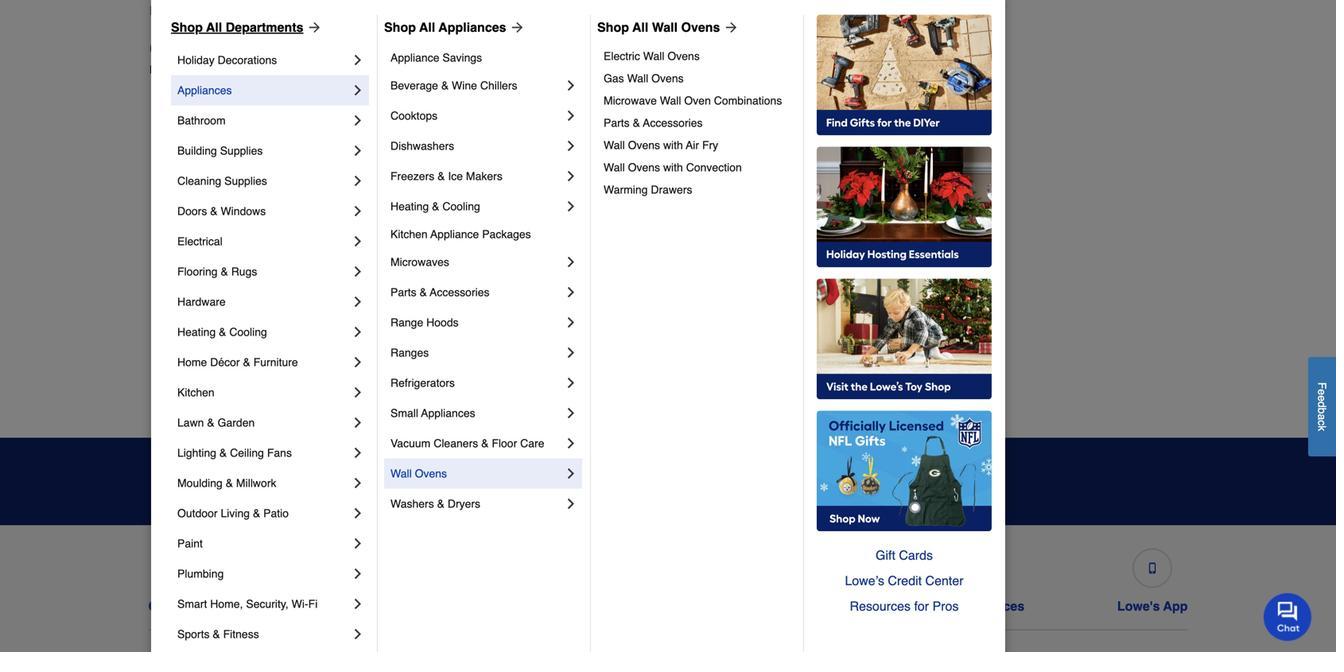 Task type: locate. For each thing, give the bounding box(es) containing it.
supplies for cleaning supplies
[[225, 175, 267, 187]]

0 horizontal spatial parts
[[391, 286, 417, 299]]

0 horizontal spatial parts & accessories
[[391, 286, 490, 299]]

decorations
[[218, 54, 277, 66]]

washers & dryers link
[[391, 489, 563, 519]]

bayonne link
[[162, 112, 206, 128]]

heating for heating & cooling 'link' to the right
[[391, 200, 429, 213]]

1 horizontal spatial parts
[[604, 116, 630, 129]]

wall ovens link
[[391, 459, 563, 489]]

directory
[[191, 38, 275, 60]]

east for east rutherford
[[162, 304, 185, 317]]

ranges
[[391, 346, 429, 359]]

shop all appliances link
[[384, 18, 526, 37]]

resources for pros
[[850, 599, 959, 614]]

2 all from the left
[[419, 20, 436, 35]]

1 vertical spatial cooling
[[229, 326, 267, 339]]

chevron right image for microwaves
[[563, 254, 579, 270]]

1 horizontal spatial kitchen
[[391, 228, 428, 241]]

appliance up holmdel
[[431, 228, 479, 241]]

0 horizontal spatial cards
[[770, 599, 806, 614]]

arrow right image up the electric wall ovens link
[[720, 19, 740, 35]]

arrow right image up holiday decorations link
[[304, 19, 323, 35]]

with
[[664, 139, 683, 152], [664, 161, 683, 174]]

2 horizontal spatial shop
[[598, 20, 629, 35]]

us
[[199, 599, 216, 614]]

1 vertical spatial new
[[234, 63, 256, 76]]

& right décor
[[243, 356, 251, 369]]

inspiration
[[418, 463, 516, 485]]

0 horizontal spatial lowe's
[[150, 63, 184, 76]]

hardware
[[177, 296, 226, 308]]

parts
[[604, 116, 630, 129], [391, 286, 417, 299]]

heating & cooling down rutherford
[[177, 326, 267, 339]]

3 all from the left
[[633, 20, 649, 35]]

1 vertical spatial appliance
[[431, 228, 479, 241]]

arrow right image inside shop all departments link
[[304, 19, 323, 35]]

0 horizontal spatial accessories
[[430, 286, 490, 299]]

jersey down 'departments'
[[259, 63, 292, 76]]

arrow right image for shop all wall ovens
[[720, 19, 740, 35]]

chevron right image for cleaning supplies link on the top of page
[[350, 173, 366, 189]]

1 horizontal spatial heating
[[391, 200, 429, 213]]

washers
[[391, 498, 434, 510]]

chevron right image for hardware
[[350, 294, 366, 310]]

0 vertical spatial east
[[162, 273, 185, 285]]

e up the d
[[1317, 389, 1329, 396]]

a right find
[[180, 3, 187, 18]]

small appliances link
[[391, 398, 563, 428]]

supplies up cleaning supplies
[[220, 144, 263, 157]]

order status link
[[351, 542, 428, 614]]

0 vertical spatial gift
[[876, 548, 896, 563]]

0 vertical spatial with
[[664, 139, 683, 152]]

lowe's inside lowe's app link
[[1118, 599, 1161, 614]]

butler link
[[162, 175, 191, 191]]

parts & accessories link up hoods
[[391, 277, 563, 307]]

cooling up kitchen appliance packages
[[443, 200, 481, 213]]

arrow right image for shop all appliances
[[507, 19, 526, 35]]

east
[[162, 273, 185, 285], [162, 304, 185, 317]]

chevron right image for home décor & furniture
[[350, 354, 366, 370]]

electric wall ovens
[[604, 50, 700, 62]]

microwaves link
[[391, 247, 563, 277]]

home
[[177, 356, 207, 369]]

arrow right image for shop all departments
[[304, 19, 323, 35]]

0 vertical spatial heating & cooling
[[391, 200, 481, 213]]

up
[[937, 474, 954, 489]]

appliances link
[[177, 75, 350, 105]]

1 vertical spatial a
[[1317, 414, 1329, 420]]

kitchen up microwaves
[[391, 228, 428, 241]]

& left the ice
[[438, 170, 445, 183]]

& left millwork
[[226, 477, 233, 490]]

lowe's inside lowe's credit center link
[[521, 599, 564, 614]]

& down hamilton link
[[432, 200, 440, 213]]

chevron right image for ranges
[[563, 345, 579, 361]]

heating down freezers
[[391, 200, 429, 213]]

lawn & garden
[[177, 416, 255, 429]]

ovens up the electric wall ovens link
[[682, 20, 720, 35]]

lowe's credit center link
[[521, 542, 648, 614]]

hillsborough
[[422, 209, 484, 222]]

arrow right image inside shop all appliances link
[[507, 19, 526, 35]]

0 vertical spatial appliances
[[439, 20, 507, 35]]

0 vertical spatial center
[[926, 574, 964, 588]]

1 east from the top
[[162, 273, 185, 285]]

piscataway
[[941, 113, 997, 126]]

appliances up cleaners
[[421, 407, 476, 420]]

patio
[[264, 507, 289, 520]]

0 vertical spatial supplies
[[220, 144, 263, 157]]

1 horizontal spatial gift cards
[[876, 548, 933, 563]]

lowe's credit center link
[[817, 568, 992, 594]]

0 horizontal spatial parts & accessories link
[[391, 277, 563, 307]]

0 horizontal spatial arrow right image
[[304, 19, 323, 35]]

0 vertical spatial a
[[180, 3, 187, 18]]

find
[[150, 3, 176, 18]]

0 horizontal spatial gift cards link
[[741, 542, 809, 614]]

microwaves
[[391, 256, 450, 268]]

2 east from the top
[[162, 304, 185, 317]]

customer care image
[[198, 563, 209, 574]]

shop up electric
[[598, 20, 629, 35]]

township
[[222, 368, 269, 381]]

ovens up washers & dryers
[[415, 467, 447, 480]]

2 with from the top
[[664, 161, 683, 174]]

0 horizontal spatial all
[[206, 20, 222, 35]]

all up electric wall ovens
[[633, 20, 649, 35]]

princeton link
[[941, 144, 988, 160]]

chevron right image
[[350, 52, 366, 68], [350, 82, 366, 98], [563, 138, 579, 154], [350, 143, 366, 159], [563, 168, 579, 184], [350, 173, 366, 189], [563, 198, 579, 214], [350, 203, 366, 219], [350, 324, 366, 340], [350, 385, 366, 401], [563, 466, 579, 482], [563, 496, 579, 512], [350, 506, 366, 522]]

& left floor
[[482, 437, 489, 450]]

city
[[150, 38, 186, 60]]

parts & accessories up wall ovens with air fry
[[604, 116, 703, 129]]

heating for bottom heating & cooling 'link'
[[177, 326, 216, 339]]

2 horizontal spatial lowe's
[[1118, 599, 1161, 614]]

1 horizontal spatial center
[[926, 574, 964, 588]]

1 vertical spatial heating & cooling
[[177, 326, 267, 339]]

chevron right image for small appliances
[[563, 405, 579, 421]]

1 horizontal spatial all
[[419, 20, 436, 35]]

appliance
[[391, 51, 440, 64], [431, 228, 479, 241]]

cooling for bottom heating & cooling 'link'
[[229, 326, 267, 339]]

smart home, security, wi-fi
[[177, 598, 318, 611]]

1 horizontal spatial parts & accessories
[[604, 116, 703, 129]]

lowe's inside city directory lowe's stores in new jersey
[[150, 63, 184, 76]]

with up drawers
[[664, 161, 683, 174]]

all up appliance savings
[[419, 20, 436, 35]]

sign up button
[[879, 460, 980, 503]]

0 horizontal spatial shop
[[171, 20, 203, 35]]

e up b
[[1317, 396, 1329, 402]]

2 arrow right image from the left
[[507, 19, 526, 35]]

ovens up warming drawers in the top of the page
[[628, 161, 661, 174]]

1 horizontal spatial new
[[343, 3, 368, 18]]

east inside east rutherford link
[[162, 304, 185, 317]]

0 horizontal spatial heating & cooling link
[[177, 317, 350, 347]]

& right sports
[[213, 628, 220, 641]]

1 all from the left
[[206, 20, 222, 35]]

manahawkin
[[422, 400, 484, 413]]

credit for lowe's
[[888, 574, 922, 588]]

toms river link
[[941, 271, 996, 287]]

1 horizontal spatial jersey
[[372, 3, 410, 18]]

all
[[206, 20, 222, 35], [419, 20, 436, 35], [633, 20, 649, 35]]

chevron right image for bathroom
[[350, 113, 366, 128]]

0 vertical spatial heating & cooling link
[[391, 191, 563, 222]]

1 vertical spatial with
[[664, 161, 683, 174]]

0 horizontal spatial jersey
[[259, 63, 292, 76]]

find a store
[[150, 3, 223, 18]]

0 horizontal spatial center
[[607, 599, 648, 614]]

chevron right image for parts & accessories
[[563, 284, 579, 300]]

arrow right image up appliance savings link
[[507, 19, 526, 35]]

arrow right image inside shop all wall ovens link
[[720, 19, 740, 35]]

heating down the east rutherford
[[177, 326, 216, 339]]

delran link
[[162, 207, 195, 223]]

& right doors
[[210, 205, 218, 218]]

& left dryers
[[437, 498, 445, 510]]

shop down find a store
[[171, 20, 203, 35]]

parts & accessories up hoods
[[391, 286, 490, 299]]

woodbridge
[[941, 400, 1000, 413]]

jersey up shop all appliances at the top left of the page
[[372, 3, 410, 18]]

chevron right image for refrigerators
[[563, 375, 579, 391]]

all for wall
[[633, 20, 649, 35]]

kitchen inside 'link'
[[391, 228, 428, 241]]

east for east brunswick
[[162, 273, 185, 285]]

1 vertical spatial center
[[607, 599, 648, 614]]

lowe's
[[845, 574, 885, 588]]

0 vertical spatial credit
[[888, 574, 922, 588]]

center for lowe's credit center
[[607, 599, 648, 614]]

chevron right image for dishwashers link
[[563, 138, 579, 154]]

1 e from the top
[[1317, 389, 1329, 396]]

with inside wall ovens with air fry link
[[664, 139, 683, 152]]

& right us on the left bottom
[[219, 599, 228, 614]]

2 horizontal spatial all
[[633, 20, 649, 35]]

visit the lowe's toy shop. image
[[817, 279, 992, 400]]

1 shop from the left
[[171, 20, 203, 35]]

2 horizontal spatial arrow right image
[[720, 19, 740, 35]]

heating & cooling down hamilton link
[[391, 200, 481, 213]]

3 arrow right image from the left
[[720, 19, 740, 35]]

0 horizontal spatial a
[[180, 3, 187, 18]]

appliances down stores
[[177, 84, 232, 97]]

1 vertical spatial east
[[162, 304, 185, 317]]

with left air
[[664, 139, 683, 152]]

& right 'lawn'
[[207, 416, 215, 429]]

arrow right image
[[304, 19, 323, 35], [507, 19, 526, 35], [720, 19, 740, 35]]

parts & accessories link down oven
[[604, 112, 793, 134]]

heating & cooling link up "furniture"
[[177, 317, 350, 347]]

moulding & millwork
[[177, 477, 277, 490]]

home décor & furniture link
[[177, 347, 350, 378]]

3 shop from the left
[[598, 20, 629, 35]]

0 horizontal spatial new
[[234, 63, 256, 76]]

credit for lowe's
[[567, 599, 604, 614]]

0 vertical spatial new
[[343, 3, 368, 18]]

0 horizontal spatial cooling
[[229, 326, 267, 339]]

décor
[[210, 356, 240, 369]]

1 with from the top
[[664, 139, 683, 152]]

chevron right image for kitchen link
[[350, 385, 366, 401]]

warming
[[604, 183, 648, 196]]

for
[[915, 599, 930, 614]]

beverage & wine chillers
[[391, 79, 518, 92]]

1 vertical spatial jersey
[[259, 63, 292, 76]]

chevron right image for range hoods
[[563, 315, 579, 331]]

0 horizontal spatial heating
[[177, 326, 216, 339]]

eatontown link
[[162, 335, 215, 351]]

0 horizontal spatial gift
[[744, 599, 766, 614]]

1 vertical spatial supplies
[[225, 175, 267, 187]]

vacuum cleaners & floor care
[[391, 437, 545, 450]]

parts & accessories link
[[604, 112, 793, 134], [391, 277, 563, 307]]

chevron right image for the 'freezers & ice makers' link
[[563, 168, 579, 184]]

chevron right image for wall ovens 'link'
[[563, 466, 579, 482]]

lawn
[[177, 416, 204, 429]]

& down rutherford
[[219, 326, 226, 339]]

got
[[525, 488, 542, 501]]

delran
[[162, 209, 195, 222]]

chillers
[[480, 79, 518, 92]]

0 vertical spatial heating
[[391, 200, 429, 213]]

east inside east brunswick link
[[162, 273, 185, 285]]

0 horizontal spatial credit
[[567, 599, 604, 614]]

wine
[[452, 79, 477, 92]]

holmdel
[[422, 241, 463, 253]]

chevron right image for cooktops
[[563, 108, 579, 124]]

0 vertical spatial parts & accessories
[[604, 116, 703, 129]]

0 vertical spatial accessories
[[643, 116, 703, 129]]

1 vertical spatial parts & accessories link
[[391, 277, 563, 307]]

& up range hoods
[[420, 286, 427, 299]]

parts down microwave
[[604, 116, 630, 129]]

0 vertical spatial cooling
[[443, 200, 481, 213]]

maple shade link
[[681, 144, 747, 160]]

1 horizontal spatial heating & cooling
[[391, 200, 481, 213]]

find gifts for the diyer. image
[[817, 15, 992, 136]]

contact us & faq
[[148, 599, 258, 614]]

store
[[191, 3, 223, 18]]

1 horizontal spatial a
[[1317, 414, 1329, 420]]

1 arrow right image from the left
[[304, 19, 323, 35]]

east down deptford
[[162, 273, 185, 285]]

1 horizontal spatial credit
[[888, 574, 922, 588]]

0 vertical spatial cards
[[899, 548, 933, 563]]

dishwashers link
[[391, 131, 563, 161]]

chevron right image for flooring & rugs
[[350, 264, 366, 280]]

cooling up home décor & furniture
[[229, 326, 267, 339]]

shop down the new jersey
[[384, 20, 416, 35]]

wall ovens
[[391, 467, 447, 480]]

0 vertical spatial kitchen
[[391, 228, 428, 241]]

lumberton
[[422, 368, 475, 381]]

supplies up windows
[[225, 175, 267, 187]]

1 vertical spatial gift cards
[[744, 599, 806, 614]]

1 vertical spatial kitchen
[[177, 386, 215, 399]]

cooktops
[[391, 109, 438, 122]]

lowe's credit center
[[521, 599, 648, 614]]

all down store
[[206, 20, 222, 35]]

1 vertical spatial heating
[[177, 326, 216, 339]]

appliance savings link
[[391, 45, 579, 70]]

ovens up gas wall ovens link
[[668, 50, 700, 62]]

lighting
[[177, 447, 216, 459]]

installation
[[902, 599, 969, 614]]

chevron right image for vacuum cleaners & floor care
[[563, 436, 579, 452]]

with for convection
[[664, 161, 683, 174]]

wall inside 'link'
[[391, 467, 412, 480]]

parts up range
[[391, 286, 417, 299]]

1 horizontal spatial cooling
[[443, 200, 481, 213]]

electrical link
[[177, 226, 350, 257]]

2 vertical spatial appliances
[[421, 407, 476, 420]]

accessories up wall ovens with air fry
[[643, 116, 703, 129]]

with inside the wall ovens with convection link
[[664, 161, 683, 174]]

pros
[[933, 599, 959, 614]]

manchester
[[681, 113, 739, 126]]

with for air
[[664, 139, 683, 152]]

f e e d b a c k button
[[1309, 357, 1337, 457]]

maple
[[681, 145, 712, 158]]

2 shop from the left
[[384, 20, 416, 35]]

1 horizontal spatial arrow right image
[[507, 19, 526, 35]]

sicklerville
[[941, 241, 993, 253]]

brick link
[[162, 144, 187, 160]]

appliances up savings
[[439, 20, 507, 35]]

doors
[[177, 205, 207, 218]]

rio grande link
[[941, 175, 998, 191]]

k
[[1317, 426, 1329, 431]]

1 horizontal spatial parts & accessories link
[[604, 112, 793, 134]]

maple shade
[[681, 145, 747, 158]]

dishwashers
[[391, 140, 454, 152]]

kitchen down the harbor
[[177, 386, 215, 399]]

wi-
[[292, 598, 308, 611]]

security,
[[246, 598, 289, 611]]

accessories down microwaves link at the left of page
[[430, 286, 490, 299]]

0 horizontal spatial kitchen
[[177, 386, 215, 399]]

installation services
[[902, 599, 1025, 614]]

1 vertical spatial credit
[[567, 599, 604, 614]]

chevron right image for plumbing
[[350, 566, 366, 582]]

appliance savings
[[391, 51, 482, 64]]

1 horizontal spatial lowe's
[[521, 599, 564, 614]]

appliance up beverage on the top of page
[[391, 51, 440, 64]]

brunswick
[[188, 273, 238, 285]]

heating & cooling link down 'makers'
[[391, 191, 563, 222]]

& down microwave
[[633, 116, 641, 129]]

chevron right image
[[563, 78, 579, 93], [563, 108, 579, 124], [350, 113, 366, 128], [350, 233, 366, 249], [563, 254, 579, 270], [350, 264, 366, 280], [563, 284, 579, 300], [350, 294, 366, 310], [563, 315, 579, 331], [563, 345, 579, 361], [350, 354, 366, 370], [563, 375, 579, 391], [563, 405, 579, 421], [350, 415, 366, 431], [563, 436, 579, 452], [350, 445, 366, 461], [350, 475, 366, 491], [350, 536, 366, 552], [350, 566, 366, 582], [350, 596, 366, 612], [350, 627, 366, 642]]

0 vertical spatial jersey
[[372, 3, 410, 18]]

gift cards link
[[741, 542, 809, 614], [817, 543, 992, 568]]

1 vertical spatial parts & accessories
[[391, 286, 490, 299]]

1 horizontal spatial shop
[[384, 20, 416, 35]]

officially licensed n f l gifts. shop now. image
[[817, 411, 992, 532]]

east up eatontown
[[162, 304, 185, 317]]

& inside "link"
[[219, 599, 228, 614]]

0 vertical spatial gift cards
[[876, 548, 933, 563]]

a up k
[[1317, 414, 1329, 420]]



Task type: vqa. For each thing, say whether or not it's contained in the screenshot.
Take Lowe's Kitchen Style Quiz to discover your style. image
no



Task type: describe. For each thing, give the bounding box(es) containing it.
windows
[[221, 205, 266, 218]]

1 horizontal spatial heating & cooling link
[[391, 191, 563, 222]]

1 vertical spatial accessories
[[430, 286, 490, 299]]

new inside city directory lowe's stores in new jersey
[[234, 63, 256, 76]]

furniture
[[254, 356, 298, 369]]

sports & fitness
[[177, 628, 259, 641]]

all for appliances
[[419, 20, 436, 35]]

kitchen for kitchen appliance packages
[[391, 228, 428, 241]]

building supplies link
[[177, 136, 350, 166]]

chevron right image for washers & dryers link
[[563, 496, 579, 512]]

shop for shop all departments
[[171, 20, 203, 35]]

garden
[[218, 416, 255, 429]]

lighting & ceiling fans link
[[177, 438, 350, 468]]

chevron right image for sports & fitness
[[350, 627, 366, 642]]

wall ovens with air fry link
[[604, 134, 793, 156]]

outdoor living & patio
[[177, 507, 289, 520]]

1 horizontal spatial accessories
[[643, 116, 703, 129]]

jersey inside button
[[372, 3, 410, 18]]

sports & fitness link
[[177, 619, 350, 650]]

shop for shop all appliances
[[384, 20, 416, 35]]

plumbing link
[[177, 559, 350, 589]]

holiday
[[177, 54, 215, 66]]

1 vertical spatial gift
[[744, 599, 766, 614]]

a inside button
[[1317, 414, 1329, 420]]

freezers & ice makers
[[391, 170, 503, 183]]

& left 'wine'
[[441, 79, 449, 92]]

holmdel link
[[422, 239, 463, 255]]

0 vertical spatial parts & accessories link
[[604, 112, 793, 134]]

appliance inside 'link'
[[431, 228, 479, 241]]

washers & dryers
[[391, 498, 481, 510]]

mobile image
[[1148, 563, 1159, 574]]

chevron right image for paint
[[350, 536, 366, 552]]

chevron right image for the doors & windows link at the left
[[350, 203, 366, 219]]

cleaning supplies link
[[177, 166, 350, 196]]

small
[[391, 407, 419, 420]]

ovens up wall ovens with convection
[[628, 139, 661, 152]]

lowe's for lowe's credit center
[[521, 599, 564, 614]]

chevron right image for bottom heating & cooling 'link'
[[350, 324, 366, 340]]

bathroom link
[[177, 105, 350, 136]]

egg
[[162, 368, 182, 381]]

range hoods
[[391, 316, 459, 329]]

beverage & wine chillers link
[[391, 70, 563, 101]]

range
[[391, 316, 424, 329]]

east rutherford
[[162, 304, 240, 317]]

egg harbor township
[[162, 368, 269, 381]]

home,
[[210, 598, 243, 611]]

kitchen link
[[177, 378, 350, 408]]

wall ovens with convection
[[604, 161, 742, 174]]

shop all departments link
[[171, 18, 323, 37]]

hardware link
[[177, 287, 350, 317]]

1 vertical spatial cards
[[770, 599, 806, 614]]

b
[[1317, 408, 1329, 414]]

supplies for building supplies
[[220, 144, 263, 157]]

find a store link
[[150, 1, 223, 20]]

shop all appliances
[[384, 20, 507, 35]]

millville
[[681, 177, 717, 190]]

& left ceiling on the bottom left of the page
[[220, 447, 227, 459]]

f
[[1317, 383, 1329, 389]]

0 horizontal spatial gift cards
[[744, 599, 806, 614]]

deptford
[[162, 241, 205, 253]]

shade
[[715, 145, 747, 158]]

sicklerville link
[[941, 239, 993, 255]]

cooling for heating & cooling 'link' to the right
[[443, 200, 481, 213]]

savings
[[443, 51, 482, 64]]

cleaners
[[434, 437, 478, 450]]

d
[[1317, 402, 1329, 408]]

1 horizontal spatial gift
[[876, 548, 896, 563]]

chevron right image for lighting & ceiling fans
[[350, 445, 366, 461]]

0 horizontal spatial heating & cooling
[[177, 326, 267, 339]]

turnersville link
[[941, 303, 998, 319]]

center for lowe's credit center
[[926, 574, 964, 588]]

chat invite button image
[[1264, 593, 1313, 641]]

manchester link
[[681, 112, 739, 128]]

chevron right image for smart home, security, wi-fi
[[350, 596, 366, 612]]

chevron right image for moulding & millwork
[[350, 475, 366, 491]]

grande
[[960, 177, 998, 190]]

voorhees
[[941, 368, 988, 381]]

chevron right image for building supplies link
[[350, 143, 366, 159]]

flooring & rugs link
[[177, 257, 350, 287]]

warming drawers link
[[604, 179, 793, 201]]

millville link
[[681, 175, 717, 191]]

0 vertical spatial parts
[[604, 116, 630, 129]]

sign
[[906, 474, 933, 489]]

sewell
[[941, 209, 973, 222]]

app
[[1164, 599, 1188, 614]]

electric
[[604, 50, 640, 62]]

butler
[[162, 177, 191, 190]]

& left patio
[[253, 507, 260, 520]]

holiday hosting essentials. image
[[817, 147, 992, 268]]

sign up form
[[642, 460, 980, 503]]

chevron right image for electrical
[[350, 233, 366, 249]]

shop for shop all wall ovens
[[598, 20, 629, 35]]

kitchen appliance packages link
[[391, 222, 579, 247]]

2 e from the top
[[1317, 396, 1329, 402]]

lowe's for lowe's app
[[1118, 599, 1161, 614]]

1 vertical spatial parts
[[391, 286, 417, 299]]

hamilton
[[422, 177, 466, 190]]

ovens inside 'link'
[[415, 467, 447, 480]]

chevron right image for beverage & wine chillers
[[563, 78, 579, 93]]

fry
[[703, 139, 719, 152]]

chevron right image for outdoor living & patio link
[[350, 506, 366, 522]]

sign up
[[906, 474, 954, 489]]

hillsborough link
[[422, 207, 484, 223]]

fi
[[308, 598, 318, 611]]

new jersey
[[343, 3, 410, 18]]

fitness
[[223, 628, 259, 641]]

electric wall ovens link
[[604, 45, 793, 67]]

city directory lowe's stores in new jersey
[[150, 38, 292, 76]]

jersey inside city directory lowe's stores in new jersey
[[259, 63, 292, 76]]

doors & windows
[[177, 205, 266, 218]]

chevron right image for appliances link
[[350, 82, 366, 98]]

& left rugs
[[221, 265, 228, 278]]

to
[[577, 488, 587, 501]]

building supplies
[[177, 144, 263, 157]]

flemington link
[[422, 112, 477, 128]]

makers
[[466, 170, 503, 183]]

packages
[[482, 228, 531, 241]]

outdoor
[[177, 507, 218, 520]]

bayonne
[[162, 113, 206, 126]]

chevron right image for heating & cooling 'link' to the right
[[563, 198, 579, 214]]

moulding
[[177, 477, 223, 490]]

hoods
[[427, 316, 459, 329]]

0 vertical spatial appliance
[[391, 51, 440, 64]]

new jersey button
[[343, 1, 410, 20]]

combinations
[[714, 94, 782, 107]]

princeton
[[941, 145, 988, 158]]

1 horizontal spatial gift cards link
[[817, 543, 992, 568]]

millwork
[[236, 477, 277, 490]]

rio grande
[[941, 177, 998, 190]]

ovens down electric wall ovens
[[652, 72, 684, 85]]

home décor & furniture
[[177, 356, 298, 369]]

ranges link
[[391, 338, 563, 368]]

and
[[521, 463, 555, 485]]

new inside button
[[343, 3, 368, 18]]

1 horizontal spatial cards
[[899, 548, 933, 563]]

cooktops link
[[391, 101, 563, 131]]

1 vertical spatial heating & cooling link
[[177, 317, 350, 347]]

kitchen appliance packages
[[391, 228, 531, 241]]

chevron right image for lawn & garden
[[350, 415, 366, 431]]

kitchen for kitchen
[[177, 386, 215, 399]]

chevron right image for holiday decorations link
[[350, 52, 366, 68]]

all for departments
[[206, 20, 222, 35]]

order
[[351, 599, 386, 614]]

refrigerators link
[[391, 368, 563, 398]]

dimensions image
[[958, 563, 969, 574]]

freezers
[[391, 170, 435, 183]]

1 vertical spatial appliances
[[177, 84, 232, 97]]



